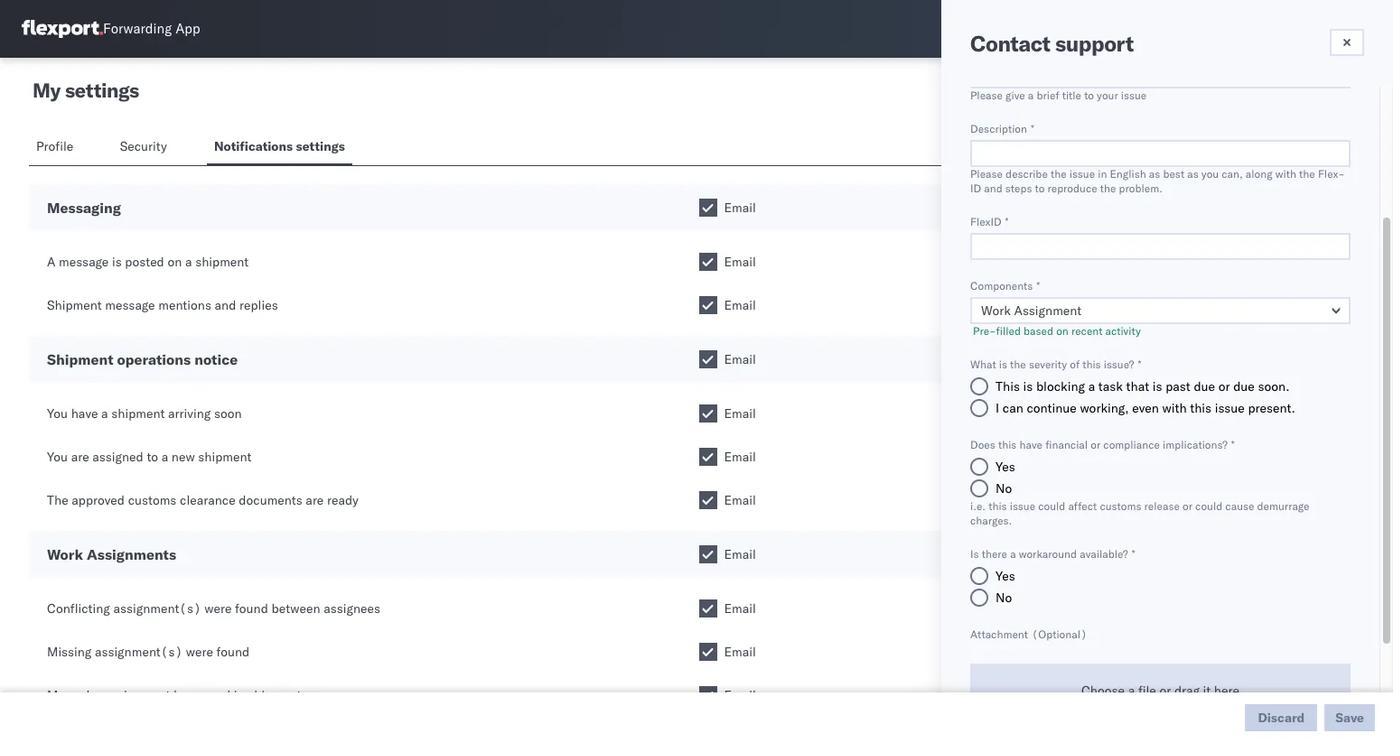 Task type: vqa. For each thing, say whether or not it's contained in the screenshot.
4th pdt, from the top
no



Task type: locate. For each thing, give the bounding box(es) containing it.
0 vertical spatial were
[[205, 601, 232, 617]]

the up reproduce
[[1051, 167, 1067, 181]]

0 horizontal spatial due
[[1194, 379, 1216, 395]]

1 no from the top
[[996, 481, 1012, 497]]

give
[[1006, 89, 1026, 102]]

assignments
[[87, 546, 176, 564]]

i.e.
[[971, 500, 986, 513]]

shipment up you are assigned to a new shipment
[[111, 406, 165, 422]]

along
[[1246, 167, 1273, 181]]

are left the assigned
[[71, 449, 89, 465]]

settings right notifications
[[296, 138, 345, 155]]

issue left present. at the bottom right
[[1215, 400, 1245, 417]]

the approved customs clearance documents are ready
[[47, 493, 359, 509]]

is right this
[[1024, 379, 1033, 395]]

1 email from the top
[[724, 200, 756, 216]]

work assignments
[[47, 546, 176, 564]]

a left file
[[1129, 683, 1135, 699]]

are left ready
[[306, 493, 324, 509]]

to right title
[[1085, 89, 1094, 102]]

with right the along on the right top of the page
[[1276, 167, 1297, 181]]

2 shipment from the top
[[47, 351, 113, 369]]

issue inside i.e. this issue could affect customs release or could cause demurrage charges.
[[1010, 500, 1036, 513]]

as left best
[[1149, 167, 1161, 181]]

yes down the there
[[996, 568, 1016, 585]]

2 please from the top
[[971, 167, 1003, 181]]

demurrage
[[1258, 500, 1310, 513]]

3 email from the top
[[724, 297, 756, 314]]

0 horizontal spatial have
[[71, 406, 98, 422]]

7 email from the top
[[724, 493, 756, 509]]

attachment
[[971, 628, 1028, 642]]

yes
[[996, 459, 1016, 475], [996, 568, 1016, 585]]

due left soon. at bottom
[[1234, 379, 1255, 395]]

5 email from the top
[[724, 406, 756, 422]]

financial
[[1046, 438, 1088, 452]]

to down describe at the top right of page
[[1035, 182, 1045, 195]]

0 vertical spatial with
[[1276, 167, 1297, 181]]

None checkbox
[[699, 199, 717, 217], [699, 296, 717, 315], [699, 405, 717, 423], [699, 448, 717, 466], [699, 492, 717, 510], [699, 546, 717, 564], [699, 199, 717, 217], [699, 296, 717, 315], [699, 405, 717, 423], [699, 448, 717, 466], [699, 492, 717, 510], [699, 546, 717, 564]]

0 vertical spatial settings
[[65, 78, 139, 103]]

1 vertical spatial with
[[1163, 400, 1187, 417]]

1 horizontal spatial and
[[984, 182, 1003, 195]]

0 vertical spatial are
[[71, 449, 89, 465]]

in
[[1098, 167, 1107, 181], [234, 688, 245, 704]]

1 horizontal spatial due
[[1234, 379, 1255, 395]]

0 vertical spatial on
[[168, 254, 182, 270]]

notifications settings
[[214, 138, 345, 155]]

choose
[[1082, 683, 1125, 699]]

in right happened
[[234, 688, 245, 704]]

0 vertical spatial shipment
[[47, 297, 102, 314]]

please for please give a brief title to your issue
[[971, 89, 1003, 102]]

a
[[1028, 89, 1034, 102], [185, 254, 192, 270], [1089, 379, 1096, 395], [101, 406, 108, 422], [161, 449, 168, 465], [1010, 548, 1016, 561], [1129, 683, 1135, 699]]

could left cause
[[1196, 500, 1223, 513]]

shipment down a
[[47, 297, 102, 314]]

and inside 'please describe the issue in english as best as you can, along with the flex- id and steps to reproduce the problem.'
[[984, 182, 1003, 195]]

email
[[724, 200, 756, 216], [724, 254, 756, 270], [724, 297, 756, 314], [724, 352, 756, 368], [724, 406, 756, 422], [724, 449, 756, 465], [724, 493, 756, 509], [724, 547, 756, 563], [724, 601, 756, 617], [724, 644, 756, 661], [724, 688, 756, 704]]

can
[[1003, 400, 1024, 417]]

that
[[1127, 379, 1150, 395]]

or
[[1219, 379, 1230, 395], [1091, 438, 1101, 452], [1183, 500, 1193, 513], [1160, 683, 1171, 699]]

is there a workaround available? *
[[971, 548, 1136, 561]]

the
[[47, 493, 68, 509]]

1 as from the left
[[1149, 167, 1161, 181]]

ready
[[327, 493, 359, 509]]

please inside 'please describe the issue in english as best as you can, along with the flex- id and steps to reproduce the problem.'
[[971, 167, 1003, 181]]

to
[[1085, 89, 1094, 102], [1035, 182, 1045, 195], [147, 449, 158, 465]]

* right available?
[[1132, 548, 1136, 561]]

or right release
[[1183, 500, 1193, 513]]

1 horizontal spatial in
[[1098, 167, 1107, 181]]

id
[[971, 182, 982, 195]]

cause
[[1226, 500, 1255, 513]]

1 horizontal spatial as
[[1188, 167, 1199, 181]]

0 horizontal spatial could
[[1039, 500, 1066, 513]]

shipment
[[47, 297, 102, 314], [47, 351, 113, 369]]

2 email from the top
[[724, 254, 756, 270]]

0 vertical spatial and
[[984, 182, 1003, 195]]

os
[[1342, 22, 1360, 35]]

have left financial
[[1020, 438, 1043, 452]]

email for shipment message mentions and replies
[[724, 297, 756, 314]]

1 vertical spatial to
[[1035, 182, 1045, 195]]

and left replies
[[215, 297, 236, 314]]

assignment(s) up the missing assignment(s) were found
[[113, 601, 201, 617]]

Search Shipments (/) text field
[[1047, 15, 1222, 42]]

1 vertical spatial in
[[234, 688, 245, 704]]

are
[[71, 449, 89, 465], [306, 493, 324, 509]]

1 horizontal spatial with
[[1276, 167, 1297, 181]]

1 vertical spatial have
[[1020, 438, 1043, 452]]

on right posted
[[168, 254, 182, 270]]

were up happened
[[186, 644, 213, 661]]

0 vertical spatial you
[[47, 406, 68, 422]]

or right file
[[1160, 683, 1171, 699]]

1 horizontal spatial settings
[[296, 138, 345, 155]]

implications?
[[1163, 438, 1228, 452]]

security
[[120, 138, 167, 155]]

1 you from the top
[[47, 406, 68, 422]]

there
[[982, 548, 1008, 561]]

0 vertical spatial assignment(s)
[[113, 601, 201, 617]]

2 due from the left
[[1234, 379, 1255, 395]]

this up charges.
[[989, 500, 1007, 513]]

8 email from the top
[[724, 547, 756, 563]]

0 vertical spatial have
[[71, 406, 98, 422]]

issue
[[1121, 89, 1147, 102], [1070, 167, 1095, 181], [1215, 400, 1245, 417], [1010, 500, 1036, 513]]

arriving
[[168, 406, 211, 422]]

support
[[1055, 30, 1134, 57]]

with inside 'please describe the issue in english as best as you can, along with the flex- id and steps to reproduce the problem.'
[[1276, 167, 1297, 181]]

with
[[1276, 167, 1297, 181], [1163, 400, 1187, 417]]

attachment (optional) choose a file or drag it here
[[971, 628, 1240, 699]]

1 vertical spatial are
[[306, 493, 324, 509]]

1 yes from the top
[[996, 459, 1016, 475]]

yes up charges.
[[996, 459, 1016, 475]]

customs inside i.e. this issue could affect customs release or could cause demurrage charges.
[[1100, 500, 1142, 513]]

components *
[[971, 279, 1040, 293]]

1 vertical spatial please
[[971, 167, 1003, 181]]

assignment(s) for missing
[[95, 644, 183, 661]]

issue?
[[1104, 358, 1135, 371]]

charges.
[[971, 514, 1012, 528]]

1 horizontal spatial customs
[[1100, 500, 1142, 513]]

of
[[1070, 358, 1080, 371]]

you for you have a shipment arriving soon
[[47, 406, 68, 422]]

email for a message is posted on a shipment
[[724, 254, 756, 270]]

severity
[[1029, 358, 1067, 371]]

1 vertical spatial message
[[105, 297, 155, 314]]

replies
[[240, 297, 278, 314]]

found left between
[[235, 601, 268, 617]]

is
[[112, 254, 122, 270], [999, 358, 1008, 371], [1024, 379, 1033, 395], [1153, 379, 1163, 395]]

customs right "affect"
[[1100, 500, 1142, 513]]

0 vertical spatial no
[[996, 481, 1012, 497]]

2 horizontal spatial to
[[1085, 89, 1094, 102]]

have up the assigned
[[71, 406, 98, 422]]

is left posted
[[112, 254, 122, 270]]

shipment operations notice
[[47, 351, 238, 369]]

4 email from the top
[[724, 352, 756, 368]]

1 shipment from the top
[[47, 297, 102, 314]]

1 vertical spatial no
[[996, 590, 1012, 606]]

0 vertical spatial found
[[235, 601, 268, 617]]

2 you from the top
[[47, 449, 68, 465]]

best
[[1163, 167, 1185, 181]]

to inside 'please describe the issue in english as best as you can, along with the flex- id and steps to reproduce the problem.'
[[1035, 182, 1045, 195]]

1 vertical spatial you
[[47, 449, 68, 465]]

None checkbox
[[699, 253, 717, 271], [699, 351, 717, 369], [699, 600, 717, 618], [699, 643, 717, 662], [699, 687, 717, 705], [699, 253, 717, 271], [699, 351, 717, 369], [699, 600, 717, 618], [699, 643, 717, 662], [699, 687, 717, 705]]

issue right your
[[1121, 89, 1147, 102]]

issue up charges.
[[1010, 500, 1036, 513]]

were
[[205, 601, 232, 617], [186, 644, 213, 661]]

1 vertical spatial yes
[[996, 568, 1016, 585]]

as left you
[[1188, 167, 1199, 181]]

1 vertical spatial found
[[217, 644, 250, 661]]

0 horizontal spatial to
[[147, 449, 158, 465]]

0 vertical spatial message
[[59, 254, 109, 270]]

were left between
[[205, 601, 232, 617]]

10 email from the top
[[724, 644, 756, 661]]

shipment message mentions and replies
[[47, 297, 278, 314]]

flexid
[[971, 215, 1002, 229]]

could left "affect"
[[1039, 500, 1066, 513]]

settings right my
[[65, 78, 139, 103]]

0 horizontal spatial with
[[1163, 400, 1187, 417]]

with down the past
[[1163, 400, 1187, 417]]

mentions
[[158, 297, 211, 314]]

no up attachment
[[996, 590, 1012, 606]]

blocking
[[1037, 379, 1085, 395]]

0 horizontal spatial settings
[[65, 78, 139, 103]]

this down the past
[[1190, 400, 1212, 417]]

found down conflicting assignment(s) were found between assignees
[[217, 644, 250, 661]]

1 vertical spatial were
[[186, 644, 213, 661]]

contact
[[971, 30, 1051, 57]]

english
[[1110, 167, 1147, 181]]

profile
[[36, 138, 73, 155]]

message down posted
[[105, 297, 155, 314]]

please left give
[[971, 89, 1003, 102]]

assignees
[[324, 601, 381, 617]]

0 horizontal spatial as
[[1149, 167, 1161, 181]]

pre-
[[973, 324, 996, 338]]

*
[[1031, 122, 1035, 136], [1005, 215, 1009, 229], [1037, 279, 1040, 293], [1138, 358, 1142, 371], [1232, 438, 1235, 452], [1132, 548, 1136, 561]]

1 vertical spatial settings
[[296, 138, 345, 155]]

11 email from the top
[[724, 688, 756, 704]]

the left flex-
[[1300, 167, 1316, 181]]

on right based
[[1057, 324, 1069, 338]]

or right the past
[[1219, 379, 1230, 395]]

settings
[[65, 78, 139, 103], [296, 138, 345, 155]]

0 horizontal spatial on
[[168, 254, 182, 270]]

customs down you are assigned to a new shipment
[[128, 493, 177, 509]]

1 horizontal spatial to
[[1035, 182, 1045, 195]]

notifications
[[214, 138, 293, 155]]

1 vertical spatial shipment
[[47, 351, 113, 369]]

2 yes from the top
[[996, 568, 1016, 585]]

please
[[971, 89, 1003, 102], [971, 167, 1003, 181]]

1 horizontal spatial on
[[1057, 324, 1069, 338]]

0 vertical spatial in
[[1098, 167, 1107, 181]]

message right a
[[59, 254, 109, 270]]

2 no from the top
[[996, 590, 1012, 606]]

this
[[996, 379, 1020, 395]]

customs
[[128, 493, 177, 509], [1100, 500, 1142, 513]]

1 horizontal spatial could
[[1196, 500, 1223, 513]]

please up 'id'
[[971, 167, 1003, 181]]

1 horizontal spatial are
[[306, 493, 324, 509]]

and right 'id'
[[984, 182, 1003, 195]]

to left new
[[147, 449, 158, 465]]

i
[[996, 400, 1000, 417]]

in left english
[[1098, 167, 1107, 181]]

release
[[1145, 500, 1180, 513]]

were for conflicting
[[205, 601, 232, 617]]

None text field
[[971, 61, 1351, 89], [971, 140, 1351, 167], [971, 233, 1351, 260], [971, 61, 1351, 89], [971, 140, 1351, 167], [971, 233, 1351, 260]]

2 as from the left
[[1188, 167, 1199, 181]]

the up this
[[1010, 358, 1026, 371]]

1 please from the top
[[971, 89, 1003, 102]]

shipment for shipment message mentions and replies
[[47, 297, 102, 314]]

email for the approved customs clearance documents are ready
[[724, 493, 756, 509]]

no up charges.
[[996, 481, 1012, 497]]

flexid *
[[971, 215, 1009, 229]]

a up mentions
[[185, 254, 192, 270]]

due right the past
[[1194, 379, 1216, 395]]

6 email from the top
[[724, 449, 756, 465]]

issue up reproduce
[[1070, 167, 1095, 181]]

email for messaging
[[724, 200, 756, 216]]

filled
[[996, 324, 1021, 338]]

on
[[168, 254, 182, 270], [1057, 324, 1069, 338]]

please for please describe the issue in english as best as you can, along with the flex- id and steps to reproduce the problem.
[[971, 167, 1003, 181]]

0 vertical spatial yes
[[996, 459, 1016, 475]]

due
[[1194, 379, 1216, 395], [1234, 379, 1255, 395]]

0 horizontal spatial in
[[234, 688, 245, 704]]

message
[[59, 254, 109, 270], [105, 297, 155, 314]]

2 could from the left
[[1196, 500, 1223, 513]]

message for shipment
[[105, 297, 155, 314]]

1 vertical spatial assignment(s)
[[95, 644, 183, 661]]

this right "does"
[[999, 438, 1017, 452]]

assignment(s) up the reassignment
[[95, 644, 183, 661]]

flex-
[[1318, 167, 1345, 181]]

0 vertical spatial please
[[971, 89, 1003, 102]]

9 email from the top
[[724, 601, 756, 617]]

present.
[[1248, 400, 1296, 417]]

shipment left "operations"
[[47, 351, 113, 369]]

1 vertical spatial and
[[215, 297, 236, 314]]

settings inside 'notifications settings' button
[[296, 138, 345, 155]]



Task type: describe. For each thing, give the bounding box(es) containing it.
posted
[[125, 254, 164, 270]]

app
[[175, 20, 200, 37]]

i.e. this issue could affect customs release or could cause demurrage charges.
[[971, 500, 1310, 528]]

affect
[[1069, 500, 1097, 513]]

a inside 'attachment (optional) choose a file or drag it here'
[[1129, 683, 1135, 699]]

yes for there
[[996, 568, 1016, 585]]

forwarding app
[[103, 20, 200, 37]]

the down english
[[1101, 182, 1117, 195]]

is right that
[[1153, 379, 1163, 395]]

missing assignment(s) were found
[[47, 644, 250, 661]]

email for missing assignment(s) were found
[[724, 644, 756, 661]]

missing
[[47, 644, 92, 661]]

assignment(s) for conflicting
[[113, 601, 201, 617]]

my
[[33, 78, 60, 103]]

flexport. image
[[22, 20, 103, 38]]

clearance
[[180, 493, 236, 509]]

what is the severity of this issue? *
[[971, 358, 1142, 371]]

documents
[[239, 493, 303, 509]]

0 horizontal spatial customs
[[128, 493, 177, 509]]

yes for this
[[996, 459, 1016, 475]]

email for work assignments
[[724, 547, 756, 563]]

no for there
[[996, 590, 1012, 606]]

soon
[[214, 406, 242, 422]]

shipment right new
[[198, 449, 252, 465]]

0 vertical spatial to
[[1085, 89, 1094, 102]]

this inside i.e. this issue could affect customs release or could cause demurrage charges.
[[989, 500, 1007, 513]]

title
[[1062, 89, 1082, 102]]

message for a
[[59, 254, 109, 270]]

notice
[[194, 351, 238, 369]]

description
[[971, 122, 1028, 136]]

based
[[1024, 324, 1054, 338]]

a right the there
[[1010, 548, 1016, 561]]

recent
[[1072, 324, 1103, 338]]

issue inside 'please describe the issue in english as best as you can, along with the flex- id and steps to reproduce the problem.'
[[1070, 167, 1095, 181]]

soon.
[[1258, 379, 1290, 395]]

you are assigned to a new shipment
[[47, 449, 252, 465]]

i can continue working, even with this issue present.
[[996, 400, 1296, 417]]

email for shipment operations notice
[[724, 352, 756, 368]]

here
[[1214, 683, 1240, 699]]

reassignment
[[93, 688, 170, 704]]

describe
[[1006, 167, 1048, 181]]

what
[[971, 358, 997, 371]]

steps
[[1006, 182, 1032, 195]]

new
[[172, 449, 195, 465]]

shipment right happened
[[248, 688, 301, 704]]

Work Assignment text field
[[971, 297, 1351, 324]]

forwarding app link
[[22, 20, 200, 38]]

messaging
[[47, 199, 121, 217]]

my settings
[[33, 78, 139, 103]]

work
[[47, 546, 83, 564]]

notifications settings button
[[207, 130, 352, 165]]

manual reassignment happened in shipment
[[47, 688, 301, 704]]

does this have financial or compliance implications? *
[[971, 438, 1235, 452]]

settings for my settings
[[65, 78, 139, 103]]

components
[[971, 279, 1033, 293]]

os button
[[1330, 8, 1372, 50]]

in inside 'please describe the issue in english as best as you can, along with the flex- id and steps to reproduce the problem.'
[[1098, 167, 1107, 181]]

this right of
[[1083, 358, 1101, 371]]

available?
[[1080, 548, 1129, 561]]

shipment up replies
[[195, 254, 249, 270]]

does
[[971, 438, 996, 452]]

conflicting assignment(s) were found between assignees
[[47, 601, 381, 617]]

* right description
[[1031, 122, 1035, 136]]

task
[[1099, 379, 1123, 395]]

drag
[[1175, 683, 1200, 699]]

is
[[971, 548, 979, 561]]

1 could from the left
[[1039, 500, 1066, 513]]

2 vertical spatial to
[[147, 449, 158, 465]]

pre-filled based on recent activity
[[971, 324, 1141, 338]]

you for you are assigned to a new shipment
[[47, 449, 68, 465]]

found for missing assignment(s) were found
[[217, 644, 250, 661]]

or right financial
[[1091, 438, 1101, 452]]

or inside 'attachment (optional) choose a file or drag it here'
[[1160, 683, 1171, 699]]

* right "implications?"
[[1232, 438, 1235, 452]]

conflicting
[[47, 601, 110, 617]]

* right issue?
[[1138, 358, 1142, 371]]

security button
[[113, 130, 178, 165]]

found for conflicting assignment(s) were found between assignees
[[235, 601, 268, 617]]

shipment for shipment operations notice
[[47, 351, 113, 369]]

or inside i.e. this issue could affect customs release or could cause demurrage charges.
[[1183, 500, 1193, 513]]

description *
[[971, 122, 1035, 136]]

1 due from the left
[[1194, 379, 1216, 395]]

a message is posted on a shipment
[[47, 254, 249, 270]]

0 horizontal spatial are
[[71, 449, 89, 465]]

compliance
[[1104, 438, 1160, 452]]

it
[[1203, 683, 1211, 699]]

1 horizontal spatial have
[[1020, 438, 1043, 452]]

a up the assigned
[[101, 406, 108, 422]]

please give a brief title to your issue
[[971, 89, 1147, 102]]

profile button
[[29, 130, 84, 165]]

1 vertical spatial on
[[1057, 324, 1069, 338]]

manual
[[47, 688, 90, 704]]

reproduce
[[1048, 182, 1098, 195]]

this is blocking a task that is past due or due soon.
[[996, 379, 1290, 395]]

email for conflicting assignment(s) were found between assignees
[[724, 601, 756, 617]]

0 horizontal spatial and
[[215, 297, 236, 314]]

a left new
[[161, 449, 168, 465]]

a right give
[[1028, 89, 1034, 102]]

your
[[1097, 89, 1119, 102]]

forwarding
[[103, 20, 172, 37]]

email for manual reassignment happened in shipment
[[724, 688, 756, 704]]

no for this
[[996, 481, 1012, 497]]

problem.
[[1119, 182, 1163, 195]]

assigned
[[92, 449, 143, 465]]

past
[[1166, 379, 1191, 395]]

* right flexid
[[1005, 215, 1009, 229]]

file
[[1139, 683, 1157, 699]]

* right components
[[1037, 279, 1040, 293]]

working,
[[1080, 400, 1129, 417]]

between
[[272, 601, 321, 617]]

workaround
[[1019, 548, 1077, 561]]

approved
[[72, 493, 125, 509]]

is right what
[[999, 358, 1008, 371]]

please describe the issue in english as best as you can, along with the flex- id and steps to reproduce the problem.
[[971, 167, 1345, 195]]

you have a shipment arriving soon
[[47, 406, 242, 422]]

can,
[[1222, 167, 1243, 181]]

were for missing
[[186, 644, 213, 661]]

contact support
[[971, 30, 1134, 57]]

settings for notifications settings
[[296, 138, 345, 155]]

a left task
[[1089, 379, 1096, 395]]

brief
[[1037, 89, 1060, 102]]

even
[[1133, 400, 1159, 417]]

email for you have a shipment arriving soon
[[724, 406, 756, 422]]

email for you are assigned to a new shipment
[[724, 449, 756, 465]]



